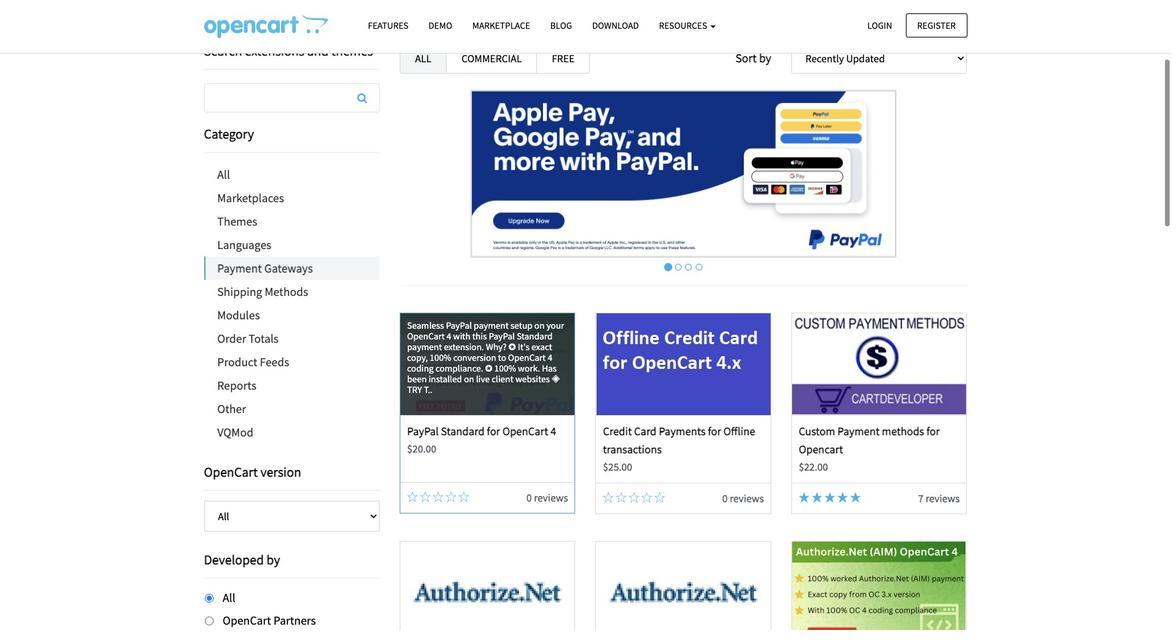 Task type: describe. For each thing, give the bounding box(es) containing it.
free
[[552, 52, 575, 65]]

$22.00
[[799, 460, 829, 474]]

credit card payments for offline transactions $25.00
[[603, 424, 756, 474]]

t..
[[424, 384, 433, 396]]

vqmod link
[[204, 421, 380, 444]]

this
[[473, 330, 487, 342]]

blog
[[551, 19, 572, 31]]

payment gateways
[[217, 261, 313, 276]]

2 vertical spatial all
[[223, 590, 235, 606]]

and
[[307, 42, 329, 59]]

search image
[[357, 92, 367, 103]]

modules link
[[204, 303, 380, 327]]

2 horizontal spatial star light o image
[[603, 492, 614, 503]]

shipping methods
[[217, 284, 308, 299]]

0 vertical spatial 4
[[447, 330, 452, 342]]

payments
[[659, 424, 706, 439]]

all for marketplaces
[[217, 167, 230, 182]]

paypal payment gateway image
[[470, 90, 897, 258]]

marketplaces
[[217, 190, 284, 206]]

extension.
[[444, 341, 484, 353]]

1 horizontal spatial ✪
[[509, 341, 516, 353]]

standard inside paypal standard for opencart 4 $20.00
[[441, 424, 485, 439]]

developed
[[204, 551, 264, 568]]

partners
[[274, 613, 316, 628]]

category
[[204, 125, 254, 142]]

themes
[[217, 214, 257, 229]]

opencart up copy,
[[407, 330, 445, 342]]

0 reviews for credit card payments for offline transactions
[[723, 491, 764, 505]]

reviews for custom payment methods for opencart
[[926, 491, 960, 505]]

demo link
[[419, 14, 463, 38]]

has
[[542, 362, 557, 374]]

authorize.net (sim) opencart 4 image
[[597, 542, 771, 630]]

sort
[[736, 50, 757, 66]]

register
[[918, 19, 956, 31]]

0 horizontal spatial on
[[464, 373, 474, 385]]

methods
[[265, 284, 308, 299]]

product feeds
[[217, 354, 289, 370]]

work.
[[518, 362, 540, 374]]

product feeds link
[[204, 350, 380, 374]]

coding
[[407, 362, 434, 374]]

websites
[[516, 373, 550, 385]]

it's
[[518, 341, 530, 353]]

by for sort by
[[759, 50, 772, 66]]

commercial
[[462, 52, 522, 65]]

1 vertical spatial 4
[[548, 351, 553, 364]]

opencart left partners
[[223, 613, 271, 628]]

conversion
[[453, 351, 496, 364]]

feeds
[[260, 354, 289, 370]]

reports link
[[204, 374, 380, 397]]

for inside paypal standard for opencart 4 $20.00
[[487, 424, 500, 439]]

all for commercial
[[415, 52, 432, 65]]

compliance.
[[436, 362, 483, 374]]

0 reviews for paypal standard for opencart 4
[[527, 491, 568, 504]]

your
[[547, 319, 565, 331]]

developed by
[[204, 551, 280, 568]]

search extensions and themes
[[204, 42, 373, 59]]

copy,
[[407, 351, 428, 364]]

◈
[[552, 373, 560, 385]]

seamless paypal payment setup on your opencart 4 with this paypal standard payment extension. why? ✪ it's exact copy, 100% conversion to opencart 4 coding compliance. ✪ 100% work. has been installed on live client websites ◈ try t.. link
[[401, 313, 575, 415]]

opencart
[[799, 442, 844, 457]]

4 inside paypal standard for opencart 4 $20.00
[[551, 424, 556, 439]]

live
[[476, 373, 490, 385]]

demo
[[429, 19, 453, 31]]

why?
[[486, 341, 507, 353]]

search
[[204, 42, 242, 59]]

all link for marketplaces
[[204, 163, 380, 186]]

shipping methods link
[[204, 280, 380, 303]]

0 horizontal spatial star light o image
[[420, 491, 431, 502]]

commercial link
[[446, 43, 537, 74]]

languages
[[217, 237, 272, 253]]

custom payment methods for opencart image
[[793, 313, 967, 415]]

been
[[407, 373, 427, 385]]

opencart partners
[[223, 613, 316, 628]]

custom payment methods for opencart link
[[799, 424, 940, 457]]

paypal inside paypal standard for opencart 4 $20.00
[[407, 424, 439, 439]]

marketplace
[[473, 19, 530, 31]]

payment inside custom payment methods for opencart $22.00
[[838, 424, 880, 439]]

extensions
[[245, 42, 305, 59]]

1 horizontal spatial 100%
[[495, 362, 516, 374]]

gateways
[[264, 261, 313, 276]]

standard inside seamless paypal payment setup on your opencart 4 with this paypal standard payment extension. why? ✪ it's exact copy, 100% conversion to opencart 4 coding compliance. ✪ 100% work. has been installed on live client websites ◈ try t..
[[517, 330, 553, 342]]

resources link
[[649, 14, 726, 38]]

blog link
[[541, 14, 582, 38]]

totals
[[249, 331, 279, 346]]

0 horizontal spatial payment
[[407, 341, 442, 353]]

7 reviews
[[919, 491, 960, 505]]

2 horizontal spatial paypal
[[489, 330, 515, 342]]

card
[[634, 424, 657, 439]]

marketplace link
[[463, 14, 541, 38]]

methods
[[882, 424, 925, 439]]

all link for commercial
[[400, 43, 447, 74]]

languages link
[[204, 233, 380, 257]]

1 vertical spatial ✪
[[485, 362, 493, 374]]

to
[[498, 351, 506, 364]]

login
[[868, 19, 893, 31]]

opencart down vqmod
[[204, 464, 258, 480]]



Task type: locate. For each thing, give the bounding box(es) containing it.
all
[[415, 52, 432, 65], [217, 167, 230, 182], [223, 590, 235, 606]]

100%
[[430, 351, 452, 364], [495, 362, 516, 374]]

1 vertical spatial on
[[464, 373, 474, 385]]

0 horizontal spatial all link
[[204, 163, 380, 186]]

1 horizontal spatial payment
[[838, 424, 880, 439]]

order
[[217, 331, 246, 346]]

by for developed by
[[267, 551, 280, 568]]

modules
[[217, 307, 260, 323]]

star light o image
[[407, 491, 418, 502], [433, 491, 444, 502], [459, 491, 469, 502], [616, 492, 627, 503], [629, 492, 640, 503], [642, 492, 653, 503], [655, 492, 665, 503]]

standard up work.
[[517, 330, 553, 342]]

4 up the ◈
[[548, 351, 553, 364]]

1 horizontal spatial standard
[[517, 330, 553, 342]]

0 vertical spatial standard
[[517, 330, 553, 342]]

custom payment methods for opencart $22.00
[[799, 424, 940, 474]]

1 vertical spatial all
[[217, 167, 230, 182]]

0 vertical spatial all
[[415, 52, 432, 65]]

2 for from the left
[[708, 424, 722, 439]]

0
[[527, 491, 532, 504], [723, 491, 728, 505]]

opencart version
[[204, 464, 302, 480]]

vqmod
[[217, 425, 253, 440]]

download link
[[582, 14, 649, 38]]

opencart
[[407, 330, 445, 342], [508, 351, 546, 364], [503, 424, 549, 439], [204, 464, 258, 480], [223, 613, 271, 628]]

reviews
[[534, 491, 568, 504], [730, 491, 764, 505], [926, 491, 960, 505]]

1 horizontal spatial 0 reviews
[[723, 491, 764, 505]]

marketplaces link
[[204, 186, 380, 210]]

0 horizontal spatial 0 reviews
[[527, 491, 568, 504]]

0 horizontal spatial reviews
[[534, 491, 568, 504]]

0 vertical spatial ✪
[[509, 341, 516, 353]]

opencart payment gateways image
[[204, 14, 328, 38]]

1 vertical spatial payment
[[838, 424, 880, 439]]

0 vertical spatial payment
[[474, 319, 509, 331]]

0 horizontal spatial paypal
[[407, 424, 439, 439]]

2 horizontal spatial reviews
[[926, 491, 960, 505]]

paypal standard for opencart 4 $20.00
[[407, 424, 556, 455]]

register link
[[906, 13, 968, 37]]

star light o image down paypal standard for opencart 4 $20.00
[[446, 491, 457, 502]]

1 horizontal spatial by
[[759, 50, 772, 66]]

for for credit
[[708, 424, 722, 439]]

star light o image down $25.00
[[603, 492, 614, 503]]

paypal up extension.
[[446, 319, 472, 331]]

2 star light image from the left
[[812, 492, 823, 503]]

credit card payments  for offline transactions image
[[597, 313, 771, 415]]

download
[[593, 19, 639, 31]]

0 vertical spatial payment
[[217, 261, 262, 276]]

for left offline
[[708, 424, 722, 439]]

0 for credit card payments for offline transactions
[[723, 491, 728, 505]]

for down client
[[487, 424, 500, 439]]

all link
[[400, 43, 447, 74], [204, 163, 380, 186]]

paypal up to
[[489, 330, 515, 342]]

1 vertical spatial all link
[[204, 163, 380, 186]]

payment down 'seamless'
[[407, 341, 442, 353]]

all link up themes link
[[204, 163, 380, 186]]

0 horizontal spatial for
[[487, 424, 500, 439]]

$20.00
[[407, 442, 437, 455]]

free link
[[537, 43, 590, 74]]

opencart inside paypal standard for opencart 4 $20.00
[[503, 424, 549, 439]]

product
[[217, 354, 258, 370]]

order totals link
[[204, 327, 380, 350]]

resources
[[659, 19, 709, 31]]

paypal
[[446, 319, 472, 331], [489, 330, 515, 342], [407, 424, 439, 439]]

reports
[[217, 378, 257, 393]]

✪
[[509, 341, 516, 353], [485, 362, 493, 374]]

try
[[407, 384, 422, 396]]

$25.00
[[603, 460, 633, 474]]

2 vertical spatial 4
[[551, 424, 556, 439]]

0 horizontal spatial by
[[267, 551, 280, 568]]

opencart down websites
[[503, 424, 549, 439]]

star light o image down the $20.00
[[420, 491, 431, 502]]

4 left 'with'
[[447, 330, 452, 342]]

on
[[535, 319, 545, 331], [464, 373, 474, 385]]

payment up why?
[[474, 319, 509, 331]]

sort by
[[736, 50, 772, 66]]

payment gateways link
[[205, 257, 380, 280]]

with
[[453, 330, 471, 342]]

login link
[[856, 13, 904, 37]]

authorize.net (aim) for opencart 4 image
[[793, 542, 967, 630]]

1 horizontal spatial 0
[[723, 491, 728, 505]]

payment up shipping
[[217, 261, 262, 276]]

exact
[[532, 341, 552, 353]]

1 horizontal spatial star light o image
[[446, 491, 457, 502]]

1 for from the left
[[487, 424, 500, 439]]

all down developed
[[223, 590, 235, 606]]

by right sort
[[759, 50, 772, 66]]

3 star light image from the left
[[825, 492, 836, 503]]

paypal standard for opencart 4 image
[[401, 313, 575, 415]]

1 horizontal spatial paypal
[[446, 319, 472, 331]]

✪ left to
[[485, 362, 493, 374]]

themes
[[331, 42, 373, 59]]

star light image
[[799, 492, 810, 503], [812, 492, 823, 503], [825, 492, 836, 503], [851, 492, 861, 503]]

shipping
[[217, 284, 262, 299]]

✪ left it's
[[509, 341, 516, 353]]

1 horizontal spatial on
[[535, 319, 545, 331]]

4
[[447, 330, 452, 342], [548, 351, 553, 364], [551, 424, 556, 439]]

0 horizontal spatial payment
[[217, 261, 262, 276]]

seamless
[[407, 319, 444, 331]]

opencart up websites
[[508, 351, 546, 364]]

1 vertical spatial standard
[[441, 424, 485, 439]]

1 vertical spatial by
[[267, 551, 280, 568]]

0 for paypal standard for opencart 4
[[527, 491, 532, 504]]

0 horizontal spatial 0
[[527, 491, 532, 504]]

offline
[[724, 424, 756, 439]]

version
[[261, 464, 302, 480]]

2 horizontal spatial for
[[927, 424, 940, 439]]

payment
[[474, 319, 509, 331], [407, 341, 442, 353]]

0 vertical spatial on
[[535, 319, 545, 331]]

0 horizontal spatial ✪
[[485, 362, 493, 374]]

7
[[919, 491, 924, 505]]

other link
[[204, 397, 380, 421]]

0 vertical spatial by
[[759, 50, 772, 66]]

other
[[217, 401, 246, 417]]

on left live
[[464, 373, 474, 385]]

all up marketplaces
[[217, 167, 230, 182]]

custom
[[799, 424, 836, 439]]

None radio
[[205, 594, 213, 603], [205, 617, 213, 626], [205, 594, 213, 603], [205, 617, 213, 626]]

reviews for paypal standard for opencart 4
[[534, 491, 568, 504]]

by
[[759, 50, 772, 66], [267, 551, 280, 568]]

on left the your
[[535, 319, 545, 331]]

paypal standard for opencart 4 link
[[407, 424, 556, 439]]

setup
[[511, 319, 533, 331]]

features
[[368, 19, 409, 31]]

seamless paypal payment setup on your opencart 4 with this paypal standard payment extension. why? ✪ it's exact copy, 100% conversion to opencart 4 coding compliance. ✪ 100% work. has been installed on live client websites ◈ try t..
[[407, 319, 565, 396]]

order totals
[[217, 331, 279, 346]]

0 vertical spatial all link
[[400, 43, 447, 74]]

transactions
[[603, 442, 662, 457]]

payment right custom
[[838, 424, 880, 439]]

for
[[487, 424, 500, 439], [708, 424, 722, 439], [927, 424, 940, 439]]

1 horizontal spatial payment
[[474, 319, 509, 331]]

0 reviews
[[527, 491, 568, 504], [723, 491, 764, 505]]

installed
[[429, 373, 462, 385]]

0 horizontal spatial standard
[[441, 424, 485, 439]]

None text field
[[205, 84, 379, 112]]

for for custom
[[927, 424, 940, 439]]

themes link
[[204, 210, 380, 233]]

for right methods
[[927, 424, 940, 439]]

1 star light image from the left
[[799, 492, 810, 503]]

standard down installed
[[441, 424, 485, 439]]

0 horizontal spatial 100%
[[430, 351, 452, 364]]

paypal up the $20.00
[[407, 424, 439, 439]]

features link
[[358, 14, 419, 38]]

3 for from the left
[[927, 424, 940, 439]]

reviews for credit card payments for offline transactions
[[730, 491, 764, 505]]

star light image
[[838, 492, 849, 503]]

credit
[[603, 424, 632, 439]]

all down demo link
[[415, 52, 432, 65]]

for inside "credit card payments for offline transactions $25.00"
[[708, 424, 722, 439]]

1 horizontal spatial reviews
[[730, 491, 764, 505]]

1 horizontal spatial for
[[708, 424, 722, 439]]

1 horizontal spatial all link
[[400, 43, 447, 74]]

star light o image
[[420, 491, 431, 502], [446, 491, 457, 502], [603, 492, 614, 503]]

1 vertical spatial payment
[[407, 341, 442, 353]]

4 star light image from the left
[[851, 492, 861, 503]]

for inside custom payment methods for opencart $22.00
[[927, 424, 940, 439]]

all link down demo link
[[400, 43, 447, 74]]

payment
[[217, 261, 262, 276], [838, 424, 880, 439]]

by right developed
[[267, 551, 280, 568]]

client
[[492, 373, 514, 385]]

credit card payments for offline transactions link
[[603, 424, 756, 457]]

authorize.net (aim) opencart 4 image
[[401, 542, 575, 630]]

4 down the ◈
[[551, 424, 556, 439]]



Task type: vqa. For each thing, say whether or not it's contained in the screenshot.
Developed
yes



